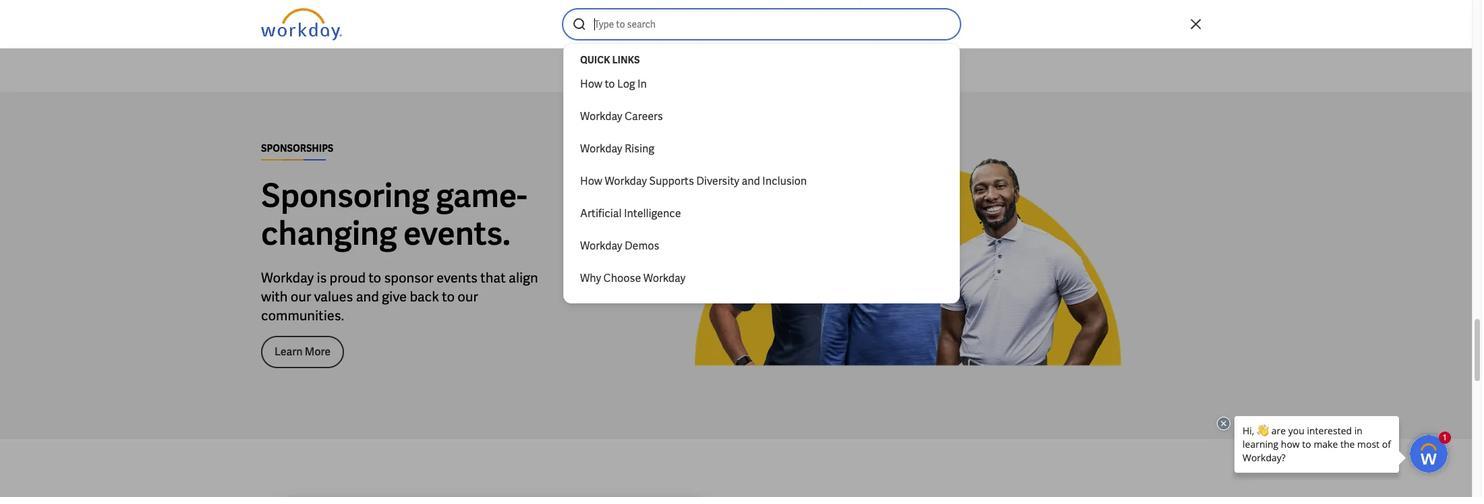 Task type: vqa. For each thing, say whether or not it's contained in the screenshot.
Belonging
no



Task type: locate. For each thing, give the bounding box(es) containing it.
workday sponsorships. image
[[666, 135, 1130, 396]]

2 vertical spatial to
[[442, 288, 455, 306]]

1 how from the top
[[580, 77, 603, 91]]

to right the proud
[[369, 269, 381, 287]]

0 vertical spatial and
[[742, 174, 760, 188]]

that
[[481, 269, 506, 287]]

workday demos link
[[572, 230, 952, 263]]

close image
[[1188, 16, 1205, 32]]

demos
[[625, 239, 660, 253]]

to inside quick links 'list box'
[[605, 77, 615, 91]]

1 horizontal spatial and
[[742, 174, 760, 188]]

back
[[410, 288, 439, 306]]

0 horizontal spatial our
[[291, 288, 311, 306]]

choose
[[604, 271, 641, 285]]

changing
[[261, 212, 397, 254]]

learn more link
[[261, 336, 344, 368]]

1 vertical spatial how
[[580, 174, 603, 188]]

workday rising link
[[572, 133, 952, 165]]

game-
[[436, 175, 527, 216]]

workday down 'how to log in'
[[580, 109, 623, 124]]

1 horizontal spatial our
[[458, 288, 478, 306]]

1 vertical spatial to
[[369, 269, 381, 287]]

why choose workday
[[580, 271, 686, 285]]

quick links
[[580, 54, 640, 66]]

workday down workday careers on the top left
[[580, 142, 623, 156]]

to left 'log'
[[605, 77, 615, 91]]

1 vertical spatial and
[[356, 288, 379, 306]]

workday down artificial
[[580, 239, 623, 253]]

to down events
[[442, 288, 455, 306]]

how
[[580, 77, 603, 91], [580, 174, 603, 188]]

workday inside workday is proud to sponsor events that align with our values and give back to our communities.
[[261, 269, 314, 287]]

how up artificial
[[580, 174, 603, 188]]

sponsor
[[384, 269, 434, 287]]

2 horizontal spatial to
[[605, 77, 615, 91]]

to
[[605, 77, 615, 91], [369, 269, 381, 287], [442, 288, 455, 306]]

our up communities. at the bottom left of page
[[291, 288, 311, 306]]

2 our from the left
[[458, 288, 478, 306]]

Type to search text field
[[593, 17, 955, 32]]

workday careers link
[[572, 101, 952, 133]]

sponsoring game- changing events.
[[261, 175, 527, 254]]

our
[[291, 288, 311, 306], [458, 288, 478, 306]]

0 horizontal spatial and
[[356, 288, 379, 306]]

workday up with
[[261, 269, 314, 287]]

diversity
[[697, 174, 740, 188]]

careers
[[625, 109, 663, 124]]

2 how from the top
[[580, 174, 603, 188]]

rising
[[625, 142, 655, 156]]

workday careers
[[580, 109, 663, 124]]

how down quick
[[580, 77, 603, 91]]

how to log in link
[[572, 68, 952, 101]]

communities.
[[261, 307, 344, 324]]

0 vertical spatial to
[[605, 77, 615, 91]]

workday for workday rising
[[580, 142, 623, 156]]

why
[[580, 271, 601, 285]]

and left 'give' on the bottom left
[[356, 288, 379, 306]]

our down events
[[458, 288, 478, 306]]

is
[[317, 269, 327, 287]]

intelligence
[[624, 207, 681, 221]]

0 horizontal spatial to
[[369, 269, 381, 287]]

workday rising
[[580, 142, 655, 156]]

and right diversity at the left top of the page
[[742, 174, 760, 188]]

and
[[742, 174, 760, 188], [356, 288, 379, 306]]

0 vertical spatial how
[[580, 77, 603, 91]]

how for how workday supports diversity and inclusion
[[580, 174, 603, 188]]

workday
[[580, 109, 623, 124], [580, 142, 623, 156], [605, 174, 647, 188], [580, 239, 623, 253], [261, 269, 314, 287], [644, 271, 686, 285]]

1 horizontal spatial to
[[442, 288, 455, 306]]

learn more
[[275, 345, 331, 359]]



Task type: describe. For each thing, give the bounding box(es) containing it.
why choose workday link
[[572, 263, 952, 295]]

artificial
[[580, 207, 622, 221]]

values
[[314, 288, 353, 306]]

workday is proud to sponsor events that align with our values and give back to our communities.
[[261, 269, 538, 324]]

quick
[[580, 54, 611, 66]]

sponsoring
[[261, 175, 430, 216]]

events.
[[404, 212, 511, 254]]

quick links list box
[[572, 68, 952, 295]]

workday for workday is proud to sponsor events that align with our values and give back to our communities.
[[261, 269, 314, 287]]

inclusion
[[763, 174, 807, 188]]

artificial intelligence
[[580, 207, 681, 221]]

how workday supports diversity and inclusion link
[[572, 165, 952, 198]]

1 our from the left
[[291, 288, 311, 306]]

workday demos
[[580, 239, 660, 253]]

how to log in
[[580, 77, 647, 91]]

events
[[437, 269, 478, 287]]

learn
[[275, 345, 303, 359]]

workday for workday demos
[[580, 239, 623, 253]]

workday webinars image
[[261, 483, 726, 497]]

workday down demos
[[644, 271, 686, 285]]

supports
[[649, 174, 694, 188]]

how workday supports diversity and inclusion
[[580, 174, 807, 188]]

go to the homepage image
[[261, 8, 342, 40]]

and inside workday is proud to sponsor events that align with our values and give back to our communities.
[[356, 288, 379, 306]]

artificial intelligence link
[[572, 198, 952, 230]]

and inside quick links 'list box'
[[742, 174, 760, 188]]

sponsorships
[[261, 142, 334, 154]]

more
[[305, 345, 331, 359]]

workday for workday careers
[[580, 109, 623, 124]]

workday up artificial intelligence at left top
[[605, 174, 647, 188]]

give
[[382, 288, 407, 306]]

in
[[638, 77, 647, 91]]

how for how to log in
[[580, 77, 603, 91]]

proud
[[330, 269, 366, 287]]

with
[[261, 288, 288, 306]]

log
[[617, 77, 635, 91]]

links
[[612, 54, 640, 66]]

align
[[509, 269, 538, 287]]



